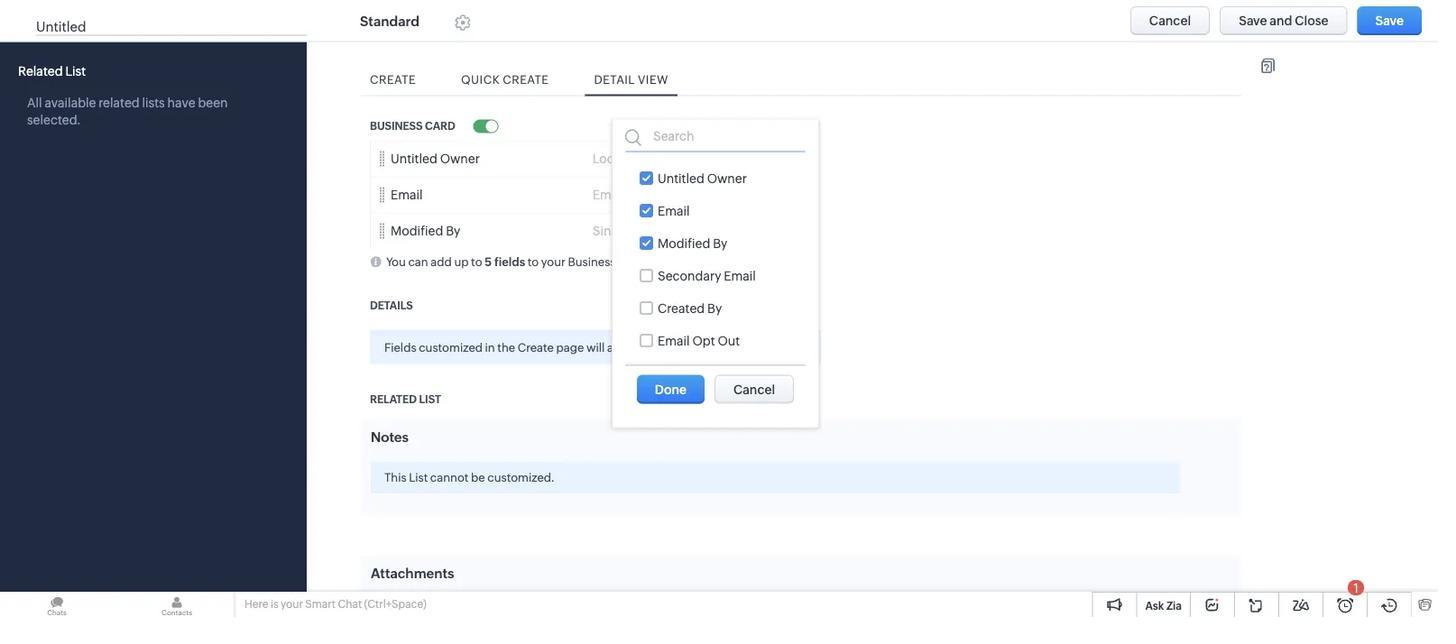 Task type: describe. For each thing, give the bounding box(es) containing it.
will
[[587, 341, 605, 354]]

ask
[[1146, 600, 1165, 612]]

1 horizontal spatial modified by
[[658, 237, 728, 251]]

1
[[1354, 581, 1359, 595]]

fields
[[495, 255, 525, 269]]

opt
[[693, 334, 715, 348]]

0 horizontal spatial modified by
[[391, 224, 461, 238]]

customized.
[[488, 471, 555, 485]]

1 horizontal spatial related
[[370, 393, 417, 405]]

appear
[[608, 341, 646, 354]]

quick create link
[[452, 64, 558, 95]]

here is your smart chat (ctrl+space)
[[245, 599, 427, 611]]

out
[[718, 334, 740, 348]]

1 vertical spatial related list
[[370, 393, 441, 405]]

email right the secondary
[[724, 269, 756, 283]]

line
[[632, 224, 657, 238]]

Search text field
[[626, 120, 806, 152]]

2 to from the left
[[528, 255, 539, 269]]

secondary
[[658, 269, 722, 283]]

quick create
[[461, 73, 549, 86]]

page
[[557, 341, 584, 354]]

view
[[638, 73, 669, 86]]

0 vertical spatial list
[[65, 64, 86, 78]]

by down 'secondary email'
[[708, 302, 722, 316]]

attachments
[[371, 566, 454, 582]]

created by
[[658, 302, 722, 316]]

notes
[[371, 429, 409, 445]]

contacts image
[[120, 592, 234, 617]]

customize
[[761, 120, 820, 133]]

single line
[[593, 224, 657, 238]]

in
[[485, 341, 495, 354]]

card
[[425, 120, 456, 132]]

lookup
[[593, 152, 637, 166]]

1 vertical spatial list
[[419, 393, 441, 405]]

standard
[[360, 13, 420, 29]]

create right the
[[518, 341, 554, 354]]

1 horizontal spatial modified
[[658, 237, 711, 251]]

been
[[198, 96, 228, 110]]

have
[[168, 96, 195, 110]]

is
[[271, 599, 279, 611]]

this list cannot be customized.
[[385, 471, 555, 485]]

5
[[485, 255, 492, 269]]

create inside create link
[[370, 73, 416, 86]]

add
[[431, 255, 452, 269]]

email up the secondary
[[658, 204, 690, 218]]

1 vertical spatial business
[[568, 255, 616, 269]]

detail
[[594, 73, 635, 86]]

0 vertical spatial related list
[[18, 64, 86, 78]]

1 horizontal spatial untitled owner
[[658, 172, 747, 186]]

the
[[498, 341, 516, 354]]

by up 'secondary email'
[[713, 237, 728, 251]]

2 vertical spatial list
[[409, 471, 428, 485]]

ask zia
[[1146, 600, 1183, 612]]

(ctrl+space)
[[364, 599, 427, 611]]



Task type: vqa. For each thing, say whether or not it's contained in the screenshot.
the bottommost the Zia
no



Task type: locate. For each thing, give the bounding box(es) containing it.
your right "is"
[[281, 599, 303, 611]]

details
[[370, 299, 413, 311]]

lists
[[142, 96, 165, 110]]

email
[[391, 188, 423, 202], [593, 188, 625, 202], [658, 204, 690, 218], [724, 269, 756, 283], [658, 334, 690, 348]]

related up notes
[[370, 393, 417, 405]]

here.
[[648, 341, 676, 354]]

can
[[408, 255, 429, 269]]

1 horizontal spatial to
[[528, 255, 539, 269]]

business down single
[[568, 255, 616, 269]]

untitled down the "business card"
[[391, 152, 438, 166]]

your right the "fields"
[[541, 255, 566, 269]]

0 horizontal spatial related
[[18, 64, 63, 78]]

here
[[245, 599, 269, 611]]

chats image
[[0, 592, 114, 617]]

email up single
[[593, 188, 625, 202]]

detail view
[[594, 73, 669, 86]]

untitled down search text box
[[658, 172, 705, 186]]

1 vertical spatial your
[[281, 599, 303, 611]]

create
[[370, 73, 416, 86], [503, 73, 549, 86], [518, 341, 554, 354]]

modified by up can
[[391, 224, 461, 238]]

all available related lists have been selected.
[[27, 96, 228, 127]]

detail view link
[[585, 64, 678, 95]]

0 horizontal spatial to
[[471, 255, 483, 269]]

0 horizontal spatial your
[[281, 599, 303, 611]]

1 horizontal spatial your
[[541, 255, 566, 269]]

secondary email
[[658, 269, 756, 283]]

created
[[658, 302, 705, 316]]

email up you
[[391, 188, 423, 202]]

1 horizontal spatial owner
[[707, 172, 747, 186]]

to
[[471, 255, 483, 269], [528, 255, 539, 269]]

this
[[385, 471, 407, 485]]

cannot
[[430, 471, 469, 485]]

2 horizontal spatial untitled
[[658, 172, 705, 186]]

owner down card
[[440, 152, 480, 166]]

untitled up available
[[36, 19, 86, 35]]

untitled
[[36, 19, 86, 35], [391, 152, 438, 166], [658, 172, 705, 186]]

2 vertical spatial untitled
[[658, 172, 705, 186]]

be
[[471, 471, 485, 485]]

fields
[[385, 341, 417, 354]]

modified by up the secondary
[[658, 237, 728, 251]]

single
[[593, 224, 630, 238]]

create right quick at the left top
[[503, 73, 549, 86]]

0 vertical spatial owner
[[440, 152, 480, 166]]

0 horizontal spatial business
[[370, 120, 423, 132]]

modified up can
[[391, 224, 444, 238]]

0 horizontal spatial untitled
[[36, 19, 86, 35]]

modified up the secondary
[[658, 237, 711, 251]]

related up "all"
[[18, 64, 63, 78]]

business
[[370, 120, 423, 132], [568, 255, 616, 269]]

customized
[[419, 341, 483, 354]]

you can add up to 5 fields to your business card.
[[386, 255, 648, 269]]

untitled owner
[[391, 152, 480, 166], [658, 172, 747, 186]]

0 vertical spatial business
[[370, 120, 423, 132]]

by up up
[[446, 224, 461, 238]]

list down customized
[[419, 393, 441, 405]]

create inside quick create link
[[503, 73, 549, 86]]

all
[[27, 96, 42, 110]]

email opt out
[[658, 334, 740, 348]]

modified
[[391, 224, 444, 238], [658, 237, 711, 251]]

0 vertical spatial untitled owner
[[391, 152, 480, 166]]

list right 'this'
[[409, 471, 428, 485]]

untitled owner down card
[[391, 152, 480, 166]]

up
[[454, 255, 469, 269]]

untitled owner down search text box
[[658, 172, 747, 186]]

selected.
[[27, 113, 81, 127]]

0 horizontal spatial modified
[[391, 224, 444, 238]]

1 vertical spatial owner
[[707, 172, 747, 186]]

fields customized in the create page will appear here.
[[385, 341, 676, 354]]

business card
[[370, 120, 456, 132]]

to left 5
[[471, 255, 483, 269]]

quick
[[461, 73, 500, 86]]

0 horizontal spatial owner
[[440, 152, 480, 166]]

card.
[[618, 255, 648, 269]]

owner down search text box
[[707, 172, 747, 186]]

list
[[65, 64, 86, 78], [419, 393, 441, 405], [409, 471, 428, 485]]

by
[[446, 224, 461, 238], [713, 237, 728, 251], [708, 302, 722, 316]]

1 horizontal spatial related list
[[370, 393, 441, 405]]

1 horizontal spatial untitled
[[391, 152, 438, 166]]

1 to from the left
[[471, 255, 483, 269]]

related
[[18, 64, 63, 78], [370, 393, 417, 405]]

0 horizontal spatial related list
[[18, 64, 86, 78]]

related list
[[18, 64, 86, 78], [370, 393, 441, 405]]

to right the "fields"
[[528, 255, 539, 269]]

related list up "all"
[[18, 64, 86, 78]]

modified by
[[391, 224, 461, 238], [658, 237, 728, 251]]

related
[[99, 96, 140, 110]]

0 vertical spatial untitled
[[36, 19, 86, 35]]

your
[[541, 255, 566, 269], [281, 599, 303, 611]]

related list up notes
[[370, 393, 441, 405]]

owner
[[440, 152, 480, 166], [707, 172, 747, 186]]

0 horizontal spatial untitled owner
[[391, 152, 480, 166]]

list up available
[[65, 64, 86, 78]]

zia
[[1167, 600, 1183, 612]]

chat
[[338, 599, 362, 611]]

0 vertical spatial related
[[18, 64, 63, 78]]

1 vertical spatial untitled owner
[[658, 172, 747, 186]]

0 vertical spatial your
[[541, 255, 566, 269]]

1 vertical spatial untitled
[[391, 152, 438, 166]]

1 horizontal spatial business
[[568, 255, 616, 269]]

available
[[45, 96, 96, 110]]

smart
[[305, 599, 336, 611]]

1 vertical spatial related
[[370, 393, 417, 405]]

None button
[[1131, 6, 1211, 35], [1221, 6, 1348, 35], [1358, 6, 1423, 35], [637, 375, 705, 404], [715, 375, 795, 404], [1131, 6, 1211, 35], [1221, 6, 1348, 35], [1358, 6, 1423, 35], [637, 375, 705, 404], [715, 375, 795, 404]]

create link
[[361, 64, 425, 95]]

email left opt
[[658, 334, 690, 348]]

business left card
[[370, 120, 423, 132]]

create up the "business card"
[[370, 73, 416, 86]]

you
[[386, 255, 406, 269]]



